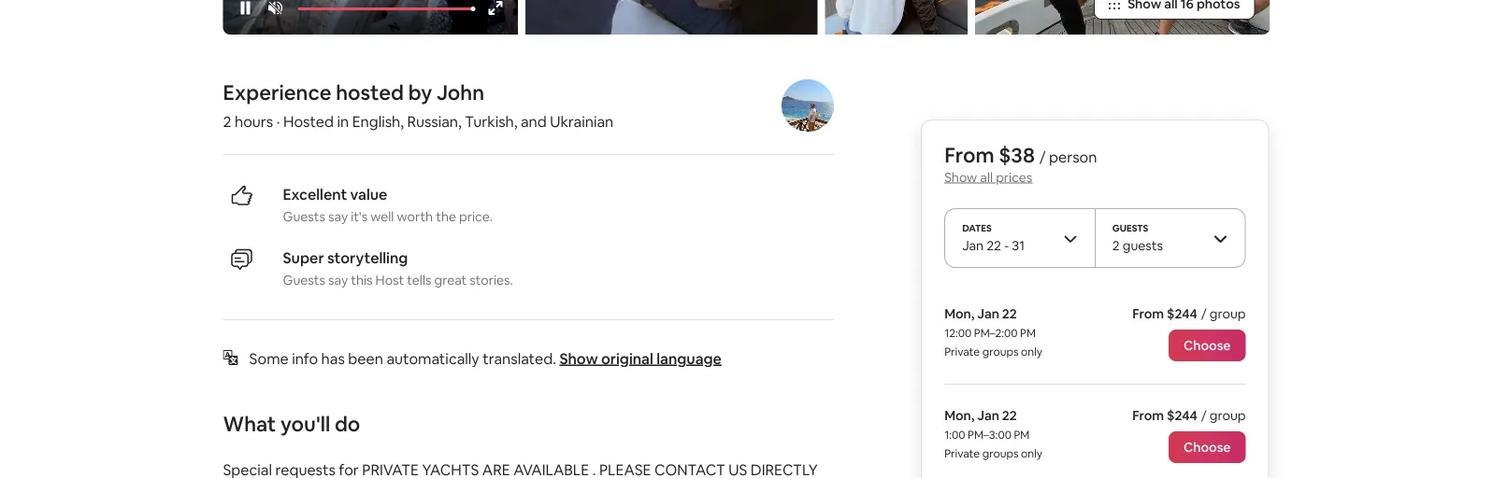 Task type: vqa. For each thing, say whether or not it's contained in the screenshot.
Share "button" related to Saved button in PHOTO TOUR dialog
no



Task type: locate. For each thing, give the bounding box(es) containing it.
tells
[[407, 272, 431, 289]]

say for value
[[328, 208, 348, 225]]

jan inside the mon, jan 22 12:00 pm–2:00 pm private groups only
[[977, 306, 999, 323]]

show left all
[[944, 169, 977, 186]]

22 inside the mon, jan 22 12:00 pm–2:00 pm private groups only
[[1002, 306, 1017, 323]]

only inside mon, jan 22 1:00 pm–3:00 pm private groups only
[[1021, 447, 1043, 461]]

22 inside dates jan 22 - 31
[[987, 237, 1001, 254]]

say left this
[[328, 272, 348, 289]]

guests down super
[[283, 272, 325, 289]]

1 groups from the top
[[982, 345, 1019, 359]]

1 vertical spatial only
[[1021, 447, 1043, 461]]

group for mon, jan 22 1:00 pm–3:00 pm private groups only
[[1210, 408, 1246, 424]]

0 vertical spatial say
[[328, 208, 348, 225]]

2 groups from the top
[[982, 447, 1019, 461]]

mon, up 1:00
[[944, 408, 975, 424]]

from
[[944, 142, 994, 168], [1132, 306, 1164, 323], [1132, 408, 1164, 424]]

this
[[351, 272, 373, 289]]

1 choose from the top
[[1184, 338, 1231, 354]]

learn more about the host, john. image
[[781, 79, 834, 132], [781, 79, 834, 132]]

experience hosted by john 2 hours · hosted in english, russian, turkish, and ukrainian
[[223, 79, 614, 131]]

from $244 / group for mon, jan 22 12:00 pm–2:00 pm private groups only
[[1132, 306, 1246, 323]]

in
[[337, 112, 349, 131]]

show left original
[[559, 349, 598, 368]]

you'll
[[280, 411, 330, 438]]

22
[[987, 237, 1001, 254], [1002, 306, 1017, 323], [1002, 408, 1017, 424]]

22 up pm–2:00
[[1002, 306, 1017, 323]]

pm
[[1020, 326, 1036, 341], [1014, 428, 1030, 443]]

private down 12:00
[[944, 345, 980, 359]]

22 up pm–3:00
[[1002, 408, 1017, 424]]

$244
[[1167, 306, 1198, 323], [1167, 408, 1198, 424]]

/ for mon, jan 22 12:00 pm–2:00 pm private groups only
[[1201, 306, 1207, 323]]

2 vertical spatial /
[[1201, 408, 1207, 424]]

from $244 / group
[[1132, 306, 1246, 323], [1132, 408, 1246, 424]]

show original language button
[[559, 349, 722, 368]]

russian,
[[407, 112, 462, 131]]

2 group from the top
[[1210, 408, 1246, 424]]

2 from $244 / group from the top
[[1132, 408, 1246, 424]]

2 $244 from the top
[[1167, 408, 1198, 424]]

2 only from the top
[[1021, 447, 1043, 461]]

mon,
[[944, 306, 975, 323], [944, 408, 975, 424]]

prices
[[996, 169, 1032, 186]]

only inside the mon, jan 22 12:00 pm–2:00 pm private groups only
[[1021, 345, 1043, 359]]

the
[[436, 208, 456, 225]]

0 vertical spatial from
[[944, 142, 994, 168]]

1 vertical spatial choose link
[[1169, 432, 1246, 464]]

choose link
[[1169, 330, 1246, 362], [1169, 432, 1246, 464]]

english,
[[352, 112, 404, 131]]

1 only from the top
[[1021, 345, 1043, 359]]

0 vertical spatial pm
[[1020, 326, 1036, 341]]

1 say from the top
[[328, 208, 348, 225]]

turkish,
[[465, 112, 517, 131]]

from $38 / person show all prices
[[944, 142, 1097, 186]]

1 horizontal spatial show
[[944, 169, 977, 186]]

0 vertical spatial choose link
[[1169, 330, 1246, 362]]

guests down excellent
[[283, 208, 325, 225]]

0 vertical spatial 22
[[987, 237, 1001, 254]]

pm right pm–2:00
[[1020, 326, 1036, 341]]

experience photo 1 image
[[525, 0, 818, 35], [525, 0, 818, 35]]

been
[[348, 349, 383, 368]]

hosted
[[283, 112, 334, 131]]

groups down pm–3:00
[[982, 447, 1019, 461]]

pm right pm–3:00
[[1014, 428, 1030, 443]]

1 vertical spatial pm
[[1014, 428, 1030, 443]]

only for mon, jan 22 12:00 pm–2:00 pm private groups only
[[1021, 345, 1043, 359]]

2 private from the top
[[944, 447, 980, 461]]

1 from $244 / group from the top
[[1132, 306, 1246, 323]]

mon, inside the mon, jan 22 12:00 pm–2:00 pm private groups only
[[944, 306, 975, 323]]

0 vertical spatial $244
[[1167, 306, 1198, 323]]

2 left the guests
[[1112, 237, 1120, 254]]

info
[[292, 349, 318, 368]]

1:00
[[944, 428, 965, 443]]

guests up the guests
[[1112, 222, 1148, 234]]

mon, jan 22 1:00 pm–3:00 pm private groups only
[[944, 408, 1043, 461]]

2 inside guests 2 guests
[[1112, 237, 1120, 254]]

super
[[283, 248, 324, 267]]

groups for mon, jan 22 1:00 pm–3:00 pm private groups only
[[982, 447, 1019, 461]]

mon, jan 22 12:00 pm–2:00 pm private groups only
[[944, 306, 1043, 359]]

private down 1:00
[[944, 447, 980, 461]]

private inside mon, jan 22 1:00 pm–3:00 pm private groups only
[[944, 447, 980, 461]]

jan inside mon, jan 22 1:00 pm–3:00 pm private groups only
[[977, 408, 999, 424]]

great
[[434, 272, 467, 289]]

2 say from the top
[[328, 272, 348, 289]]

guests inside super storytelling guests say this host tells great stories.
[[283, 272, 325, 289]]

2
[[223, 112, 231, 131], [1112, 237, 1120, 254]]

do
[[335, 411, 360, 438]]

0 vertical spatial show
[[944, 169, 977, 186]]

1 vertical spatial /
[[1201, 306, 1207, 323]]

from for mon, jan 22 1:00 pm–3:00 pm private groups only
[[1132, 408, 1164, 424]]

1 vertical spatial 2
[[1112, 237, 1120, 254]]

show
[[944, 169, 977, 186], [559, 349, 598, 368]]

22 left -
[[987, 237, 1001, 254]]

2 mon, from the top
[[944, 408, 975, 424]]

0 vertical spatial groups
[[982, 345, 1019, 359]]

jan down dates
[[962, 237, 984, 254]]

-
[[1004, 237, 1009, 254]]

1 $244 from the top
[[1167, 306, 1198, 323]]

22 for pm–3:00
[[1002, 408, 1017, 424]]

0 vertical spatial private
[[944, 345, 980, 359]]

choose
[[1184, 338, 1231, 354], [1184, 439, 1231, 456]]

some info has been automatically translated. show original language
[[249, 349, 722, 368]]

dates jan 22 - 31
[[962, 222, 1025, 254]]

by john
[[408, 79, 484, 106]]

jan inside dates jan 22 - 31
[[962, 237, 984, 254]]

12:00
[[944, 326, 972, 341]]

choose link for mon, jan 22 12:00 pm–2:00 pm private groups only
[[1169, 330, 1246, 362]]

jan up pm–2:00
[[977, 306, 999, 323]]

0 horizontal spatial 2
[[223, 112, 231, 131]]

mon, inside mon, jan 22 1:00 pm–3:00 pm private groups only
[[944, 408, 975, 424]]

groups
[[982, 345, 1019, 359], [982, 447, 1019, 461]]

only
[[1021, 345, 1043, 359], [1021, 447, 1043, 461]]

1 vertical spatial from $244 / group
[[1132, 408, 1246, 424]]

1 vertical spatial private
[[944, 447, 980, 461]]

1 vertical spatial groups
[[982, 447, 1019, 461]]

hours
[[235, 112, 273, 131]]

2 choose from the top
[[1184, 439, 1231, 456]]

0 horizontal spatial show
[[559, 349, 598, 368]]

1 vertical spatial from
[[1132, 306, 1164, 323]]

mon, up 12:00
[[944, 306, 975, 323]]

groups down pm–2:00
[[982, 345, 1019, 359]]

guests
[[1123, 237, 1163, 254]]

groups inside mon, jan 22 1:00 pm–3:00 pm private groups only
[[982, 447, 1019, 461]]

1 vertical spatial group
[[1210, 408, 1246, 424]]

0 vertical spatial group
[[1210, 306, 1246, 323]]

private
[[944, 345, 980, 359], [944, 447, 980, 461]]

super storytelling guests say this host tells great stories.
[[283, 248, 513, 289]]

0 vertical spatial jan
[[962, 237, 984, 254]]

jan
[[962, 237, 984, 254], [977, 306, 999, 323], [977, 408, 999, 424]]

0 vertical spatial from $244 / group
[[1132, 306, 1246, 323]]

and
[[521, 112, 547, 131]]

1 vertical spatial show
[[559, 349, 598, 368]]

group
[[1210, 306, 1246, 323], [1210, 408, 1246, 424]]

1 vertical spatial mon,
[[944, 408, 975, 424]]

experience photo 4 image
[[975, 0, 1270, 35], [975, 0, 1270, 35]]

experience photo 3 image
[[825, 0, 968, 35], [825, 0, 968, 35]]

2 choose link from the top
[[1169, 432, 1246, 464]]

say
[[328, 208, 348, 225], [328, 272, 348, 289]]

2 inside "experience hosted by john 2 hours · hosted in english, russian, turkish, and ukrainian"
[[223, 112, 231, 131]]

1 vertical spatial jan
[[977, 306, 999, 323]]

guests inside excellent value guests say it's well worth the price.
[[283, 208, 325, 225]]

/
[[1039, 147, 1046, 166], [1201, 306, 1207, 323], [1201, 408, 1207, 424]]

1 vertical spatial choose
[[1184, 439, 1231, 456]]

0 vertical spatial only
[[1021, 345, 1043, 359]]

1 vertical spatial say
[[328, 272, 348, 289]]

jan for 12:00
[[977, 306, 999, 323]]

1 horizontal spatial 2
[[1112, 237, 1120, 254]]

pm inside mon, jan 22 1:00 pm–3:00 pm private groups only
[[1014, 428, 1030, 443]]

0 vertical spatial mon,
[[944, 306, 975, 323]]

0 vertical spatial /
[[1039, 147, 1046, 166]]

2 vertical spatial from
[[1132, 408, 1164, 424]]

choose for mon, jan 22 1:00 pm–3:00 pm private groups only
[[1184, 439, 1231, 456]]

1 vertical spatial $244
[[1167, 408, 1198, 424]]

2 left 'hours'
[[223, 112, 231, 131]]

1 vertical spatial 22
[[1002, 306, 1017, 323]]

all
[[980, 169, 993, 186]]

jan up pm–3:00
[[977, 408, 999, 424]]

it's
[[351, 208, 368, 225]]

1 mon, from the top
[[944, 306, 975, 323]]

hosted
[[336, 79, 404, 106]]

group for mon, jan 22 12:00 pm–2:00 pm private groups only
[[1210, 306, 1246, 323]]

0 vertical spatial choose
[[1184, 338, 1231, 354]]

22 inside mon, jan 22 1:00 pm–3:00 pm private groups only
[[1002, 408, 1017, 424]]

guests
[[283, 208, 325, 225], [1112, 222, 1148, 234], [283, 272, 325, 289]]

price.
[[459, 208, 493, 225]]

1 private from the top
[[944, 345, 980, 359]]

pm inside the mon, jan 22 12:00 pm–2:00 pm private groups only
[[1020, 326, 1036, 341]]

say inside excellent value guests say it's well worth the price.
[[328, 208, 348, 225]]

say inside super storytelling guests say this host tells great stories.
[[328, 272, 348, 289]]

2 vertical spatial jan
[[977, 408, 999, 424]]

1 choose link from the top
[[1169, 330, 1246, 362]]

what
[[223, 411, 276, 438]]

0 vertical spatial 2
[[223, 112, 231, 131]]

groups inside the mon, jan 22 12:00 pm–2:00 pm private groups only
[[982, 345, 1019, 359]]

private inside the mon, jan 22 12:00 pm–2:00 pm private groups only
[[944, 345, 980, 359]]

2 vertical spatial 22
[[1002, 408, 1017, 424]]

1 group from the top
[[1210, 306, 1246, 323]]

22 for 31
[[987, 237, 1001, 254]]

from $244 / group for mon, jan 22 1:00 pm–3:00 pm private groups only
[[1132, 408, 1246, 424]]

groups for mon, jan 22 12:00 pm–2:00 pm private groups only
[[982, 345, 1019, 359]]

choose link for mon, jan 22 1:00 pm–3:00 pm private groups only
[[1169, 432, 1246, 464]]

say left it's
[[328, 208, 348, 225]]



Task type: describe. For each thing, give the bounding box(es) containing it.
from inside the from $38 / person show all prices
[[944, 142, 994, 168]]

jan for -
[[962, 237, 984, 254]]

has
[[321, 349, 345, 368]]

show all prices button
[[944, 169, 1032, 186]]

automatically
[[387, 349, 479, 368]]

$244 for mon, jan 22 1:00 pm–3:00 pm private groups only
[[1167, 408, 1198, 424]]

private for mon, jan 22 1:00 pm–3:00 pm private groups only
[[944, 447, 980, 461]]

show inside the from $38 / person show all prices
[[944, 169, 977, 186]]

guests 2 guests
[[1112, 222, 1163, 254]]

say for storytelling
[[328, 272, 348, 289]]

guests for super storytelling
[[283, 272, 325, 289]]

jan for 1:00
[[977, 408, 999, 424]]

ukrainian
[[550, 112, 614, 131]]

excellent
[[283, 185, 347, 204]]

storytelling
[[327, 248, 408, 267]]

pm–3:00
[[968, 428, 1012, 443]]

dates
[[962, 222, 992, 234]]

mon, for mon, jan 22 1:00 pm–3:00 pm private groups only
[[944, 408, 975, 424]]

original
[[601, 349, 653, 368]]

/ for mon, jan 22 1:00 pm–3:00 pm private groups only
[[1201, 408, 1207, 424]]

host
[[375, 272, 404, 289]]

choose for mon, jan 22 12:00 pm–2:00 pm private groups only
[[1184, 338, 1231, 354]]

·
[[276, 112, 280, 131]]

31
[[1012, 237, 1025, 254]]

value
[[350, 185, 387, 204]]

mon, for mon, jan 22 12:00 pm–2:00 pm private groups only
[[944, 306, 975, 323]]

person
[[1049, 147, 1097, 166]]

pm–2:00
[[974, 326, 1018, 341]]

some
[[249, 349, 289, 368]]

language
[[657, 349, 722, 368]]

only for mon, jan 22 1:00 pm–3:00 pm private groups only
[[1021, 447, 1043, 461]]

pm for mon, jan 22 1:00 pm–3:00 pm private groups only
[[1014, 428, 1030, 443]]

$38
[[999, 142, 1035, 168]]

worth
[[397, 208, 433, 225]]

guests inside guests 2 guests
[[1112, 222, 1148, 234]]

translated.
[[483, 349, 556, 368]]

22 for pm–2:00
[[1002, 306, 1017, 323]]

well
[[370, 208, 394, 225]]

/ inside the from $38 / person show all prices
[[1039, 147, 1046, 166]]

experience
[[223, 79, 331, 106]]

excellent value guests say it's well worth the price.
[[283, 185, 493, 225]]

private for mon, jan 22 12:00 pm–2:00 pm private groups only
[[944, 345, 980, 359]]

pm for mon, jan 22 12:00 pm–2:00 pm private groups only
[[1020, 326, 1036, 341]]

what you'll do
[[223, 411, 360, 438]]

from for mon, jan 22 12:00 pm–2:00 pm private groups only
[[1132, 306, 1164, 323]]

stories.
[[470, 272, 513, 289]]

guests for excellent value
[[283, 208, 325, 225]]

$244 for mon, jan 22 12:00 pm–2:00 pm private groups only
[[1167, 306, 1198, 323]]



